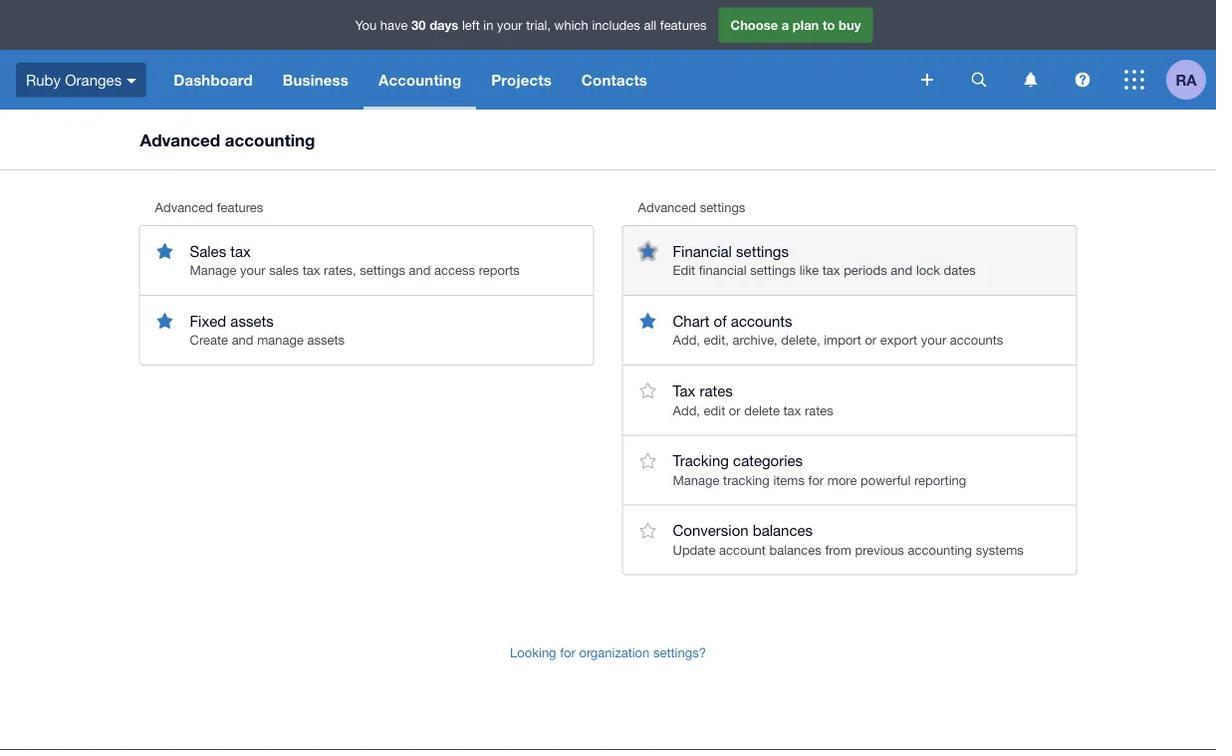 Task type: vqa. For each thing, say whether or not it's contained in the screenshot.
What's this? Link
no



Task type: describe. For each thing, give the bounding box(es) containing it.
trial,
[[526, 17, 551, 33]]

from
[[826, 542, 852, 558]]

oranges
[[65, 71, 122, 88]]

which
[[555, 17, 589, 33]]

looking
[[510, 645, 557, 661]]

plan
[[793, 17, 820, 33]]

1 vertical spatial features
[[217, 200, 263, 215]]

your inside the sales tax manage your sales tax rates, settings and access reports
[[240, 263, 266, 278]]

advanced features
[[155, 200, 263, 215]]

and for fixed assets
[[409, 263, 431, 278]]

advanced for advanced features
[[155, 200, 213, 215]]

to
[[823, 17, 836, 33]]

contacts
[[582, 71, 648, 89]]

tax right sales
[[303, 263, 320, 278]]

or inside chart of accounts add, edit, archive, delete, import or export your accounts
[[865, 333, 877, 348]]

banner containing dashboard
[[0, 0, 1217, 110]]

left
[[462, 17, 480, 33]]

you
[[355, 17, 377, 33]]

reporting
[[915, 472, 967, 488]]

your inside chart of accounts add, edit, archive, delete, import or export your accounts
[[922, 333, 947, 348]]

a
[[782, 17, 790, 33]]

chart
[[673, 312, 710, 329]]

advanced accounting
[[140, 129, 315, 149]]

import
[[824, 333, 862, 348]]

your inside banner
[[497, 17, 523, 33]]

ruby oranges button
[[0, 50, 159, 110]]

fixed
[[190, 312, 226, 329]]

settings?
[[654, 645, 706, 661]]

tax rates add, edit or delete tax rates
[[673, 382, 834, 418]]

powerful
[[861, 472, 911, 488]]

1 vertical spatial rates
[[805, 402, 834, 418]]

add, inside chart of accounts add, edit, archive, delete, import or export your accounts
[[673, 333, 701, 348]]

0 vertical spatial accounting
[[225, 129, 315, 149]]

svg image inside ruby oranges popup button
[[127, 78, 137, 83]]

settings up financial
[[700, 200, 746, 215]]

1 horizontal spatial features
[[661, 17, 707, 33]]

create
[[190, 333, 228, 348]]

settings inside the sales tax manage your sales tax rates, settings and access reports
[[360, 263, 406, 278]]

edit
[[673, 263, 696, 278]]

sales
[[269, 263, 299, 278]]

organization
[[579, 645, 650, 661]]

advanced for advanced accounting
[[140, 129, 220, 149]]

for inside tracking categories manage tracking items for more powerful reporting
[[809, 472, 824, 488]]

update
[[673, 542, 716, 558]]

tax inside financial settings edit financial settings like tax periods and lock dates
[[823, 263, 841, 278]]

0 horizontal spatial assets
[[231, 312, 274, 329]]

delete,
[[782, 333, 821, 348]]

business
[[283, 71, 349, 89]]

projects button
[[477, 50, 567, 110]]

account
[[720, 542, 766, 558]]

items
[[774, 472, 805, 488]]

looking for organization settings? link
[[495, 634, 721, 674]]

accounting
[[379, 71, 462, 89]]

reports
[[479, 263, 520, 278]]

0 vertical spatial balances
[[753, 522, 813, 539]]

rates,
[[324, 263, 356, 278]]

0 horizontal spatial for
[[560, 645, 576, 661]]

days
[[430, 17, 459, 33]]

tracking
[[724, 472, 770, 488]]

conversion
[[673, 522, 749, 539]]

accounting inside conversion balances update account balances from previous accounting systems
[[908, 542, 973, 558]]

accounting button
[[364, 50, 477, 110]]

sales
[[190, 242, 226, 260]]

archive,
[[733, 333, 778, 348]]

categories
[[734, 452, 803, 469]]

lock
[[917, 263, 941, 278]]

choose a plan to buy
[[731, 17, 862, 33]]

of
[[714, 312, 727, 329]]

access
[[435, 263, 475, 278]]



Task type: locate. For each thing, give the bounding box(es) containing it.
your right in
[[497, 17, 523, 33]]

and inside fixed assets create and manage assets
[[232, 333, 254, 348]]

accounting down 'business'
[[225, 129, 315, 149]]

and for chart of accounts
[[891, 263, 913, 278]]

1 horizontal spatial and
[[409, 263, 431, 278]]

features up sales on the top left of the page
[[217, 200, 263, 215]]

for
[[809, 472, 824, 488], [560, 645, 576, 661]]

1 vertical spatial add,
[[673, 402, 701, 418]]

your right the export
[[922, 333, 947, 348]]

0 vertical spatial features
[[661, 17, 707, 33]]

0 vertical spatial rates
[[700, 382, 733, 399]]

conversion balances update account balances from previous accounting systems
[[673, 522, 1024, 558]]

tax right delete
[[784, 402, 802, 418]]

1 vertical spatial your
[[240, 263, 266, 278]]

0 horizontal spatial or
[[729, 402, 741, 418]]

manage for sales
[[190, 263, 237, 278]]

and inside financial settings edit financial settings like tax periods and lock dates
[[891, 263, 913, 278]]

financial settings edit financial settings like tax periods and lock dates
[[673, 242, 976, 278]]

1 vertical spatial for
[[560, 645, 576, 661]]

1 horizontal spatial your
[[497, 17, 523, 33]]

like
[[800, 263, 819, 278]]

accounts up the archive,
[[731, 312, 793, 329]]

features
[[661, 17, 707, 33], [217, 200, 263, 215]]

choose
[[731, 17, 779, 33]]

ra button
[[1167, 50, 1217, 110]]

includes
[[592, 17, 641, 33]]

financial
[[673, 242, 732, 260]]

rates right delete
[[805, 402, 834, 418]]

dashboard link
[[159, 50, 268, 110]]

edit,
[[704, 333, 729, 348]]

0 horizontal spatial your
[[240, 263, 266, 278]]

all
[[644, 17, 657, 33]]

or left the export
[[865, 333, 877, 348]]

advanced up sales on the top left of the page
[[155, 200, 213, 215]]

for right looking
[[560, 645, 576, 661]]

you have 30 days left in your trial, which includes all features
[[355, 17, 707, 33]]

accounts
[[731, 312, 793, 329], [951, 333, 1004, 348]]

and left access
[[409, 263, 431, 278]]

add, down chart
[[673, 333, 701, 348]]

manage down sales on the top left of the page
[[190, 263, 237, 278]]

30
[[412, 17, 426, 33]]

balances
[[753, 522, 813, 539], [770, 542, 822, 558]]

and
[[409, 263, 431, 278], [891, 263, 913, 278], [232, 333, 254, 348]]

or inside tax rates add, edit or delete tax rates
[[729, 402, 741, 418]]

manage for tracking
[[673, 472, 720, 488]]

0 horizontal spatial svg image
[[127, 78, 137, 83]]

svg image
[[1125, 70, 1145, 90], [972, 72, 987, 87], [1025, 72, 1038, 87], [1076, 72, 1091, 87]]

0 vertical spatial manage
[[190, 263, 237, 278]]

advanced down the dashboard
[[140, 129, 220, 149]]

have
[[380, 17, 408, 33]]

or
[[865, 333, 877, 348], [729, 402, 741, 418]]

advanced
[[140, 129, 220, 149], [155, 200, 213, 215], [638, 200, 697, 215]]

navigation containing dashboard
[[159, 50, 908, 110]]

1 horizontal spatial accounting
[[908, 542, 973, 558]]

0 vertical spatial accounts
[[731, 312, 793, 329]]

rates
[[700, 382, 733, 399], [805, 402, 834, 418]]

settings
[[700, 200, 746, 215], [737, 242, 789, 260], [360, 263, 406, 278], [751, 263, 796, 278]]

2 horizontal spatial and
[[891, 263, 913, 278]]

0 vertical spatial or
[[865, 333, 877, 348]]

1 horizontal spatial svg image
[[922, 74, 934, 86]]

chart of accounts add, edit, archive, delete, import or export your accounts
[[673, 312, 1004, 348]]

1 horizontal spatial or
[[865, 333, 877, 348]]

2 horizontal spatial your
[[922, 333, 947, 348]]

tax right sales on the top left of the page
[[231, 242, 251, 260]]

2 add, from the top
[[673, 402, 701, 418]]

0 horizontal spatial accounts
[[731, 312, 793, 329]]

add, down tax
[[673, 402, 701, 418]]

financial
[[699, 263, 747, 278]]

buy
[[839, 17, 862, 33]]

0 horizontal spatial accounting
[[225, 129, 315, 149]]

tax
[[231, 242, 251, 260], [303, 263, 320, 278], [823, 263, 841, 278], [784, 402, 802, 418]]

1 horizontal spatial manage
[[673, 472, 720, 488]]

manage
[[257, 333, 304, 348]]

assets right manage
[[307, 333, 345, 348]]

ra
[[1176, 71, 1197, 89]]

export
[[881, 333, 918, 348]]

1 vertical spatial accounts
[[951, 333, 1004, 348]]

tax
[[673, 382, 696, 399]]

accounts down the dates
[[951, 333, 1004, 348]]

edit
[[704, 402, 726, 418]]

0 horizontal spatial manage
[[190, 263, 237, 278]]

1 horizontal spatial assets
[[307, 333, 345, 348]]

1 vertical spatial accounting
[[908, 542, 973, 558]]

settings up financial at the top
[[737, 242, 789, 260]]

tax right like
[[823, 263, 841, 278]]

settings right the rates,
[[360, 263, 406, 278]]

business button
[[268, 50, 364, 110]]

for left more
[[809, 472, 824, 488]]

1 vertical spatial manage
[[673, 472, 720, 488]]

assets up manage
[[231, 312, 274, 329]]

add, inside tax rates add, edit or delete tax rates
[[673, 402, 701, 418]]

in
[[484, 17, 494, 33]]

and inside the sales tax manage your sales tax rates, settings and access reports
[[409, 263, 431, 278]]

dates
[[944, 263, 976, 278]]

projects
[[492, 71, 552, 89]]

looking for organization settings?
[[510, 645, 706, 661]]

1 vertical spatial or
[[729, 402, 741, 418]]

settings left like
[[751, 263, 796, 278]]

1 horizontal spatial for
[[809, 472, 824, 488]]

manage inside tracking categories manage tracking items for more powerful reporting
[[673, 472, 720, 488]]

1 horizontal spatial accounts
[[951, 333, 1004, 348]]

0 vertical spatial assets
[[231, 312, 274, 329]]

advanced settings
[[638, 200, 746, 215]]

0 horizontal spatial features
[[217, 200, 263, 215]]

0 horizontal spatial rates
[[700, 382, 733, 399]]

1 horizontal spatial rates
[[805, 402, 834, 418]]

tracking
[[673, 452, 729, 469]]

delete
[[745, 402, 780, 418]]

0 vertical spatial for
[[809, 472, 824, 488]]

accounting left systems at right bottom
[[908, 542, 973, 558]]

manage inside the sales tax manage your sales tax rates, settings and access reports
[[190, 263, 237, 278]]

advanced up financial
[[638, 200, 697, 215]]

0 vertical spatial your
[[497, 17, 523, 33]]

periods
[[844, 263, 888, 278]]

svg image
[[922, 74, 934, 86], [127, 78, 137, 83]]

or right edit
[[729, 402, 741, 418]]

and left lock
[[891, 263, 913, 278]]

ruby oranges
[[26, 71, 122, 88]]

systems
[[976, 542, 1024, 558]]

previous
[[856, 542, 905, 558]]

1 vertical spatial balances
[[770, 542, 822, 558]]

your
[[497, 17, 523, 33], [240, 263, 266, 278], [922, 333, 947, 348]]

tax inside tax rates add, edit or delete tax rates
[[784, 402, 802, 418]]

ruby
[[26, 71, 61, 88]]

add,
[[673, 333, 701, 348], [673, 402, 701, 418]]

2 vertical spatial your
[[922, 333, 947, 348]]

balances up account
[[753, 522, 813, 539]]

0 vertical spatial add,
[[673, 333, 701, 348]]

manage
[[190, 263, 237, 278], [673, 472, 720, 488]]

1 add, from the top
[[673, 333, 701, 348]]

sales tax manage your sales tax rates, settings and access reports
[[190, 242, 520, 278]]

dashboard
[[174, 71, 253, 89]]

more
[[828, 472, 858, 488]]

rates up edit
[[700, 382, 733, 399]]

your left sales
[[240, 263, 266, 278]]

contacts button
[[567, 50, 663, 110]]

1 vertical spatial assets
[[307, 333, 345, 348]]

balances left from
[[770, 542, 822, 558]]

navigation
[[159, 50, 908, 110]]

features right "all"
[[661, 17, 707, 33]]

banner
[[0, 0, 1217, 110]]

accounting
[[225, 129, 315, 149], [908, 542, 973, 558]]

fixed assets create and manage assets
[[190, 312, 345, 348]]

advanced for advanced settings
[[638, 200, 697, 215]]

0 horizontal spatial and
[[232, 333, 254, 348]]

and right create
[[232, 333, 254, 348]]

manage down 'tracking'
[[673, 472, 720, 488]]

tracking categories manage tracking items for more powerful reporting
[[673, 452, 967, 488]]



